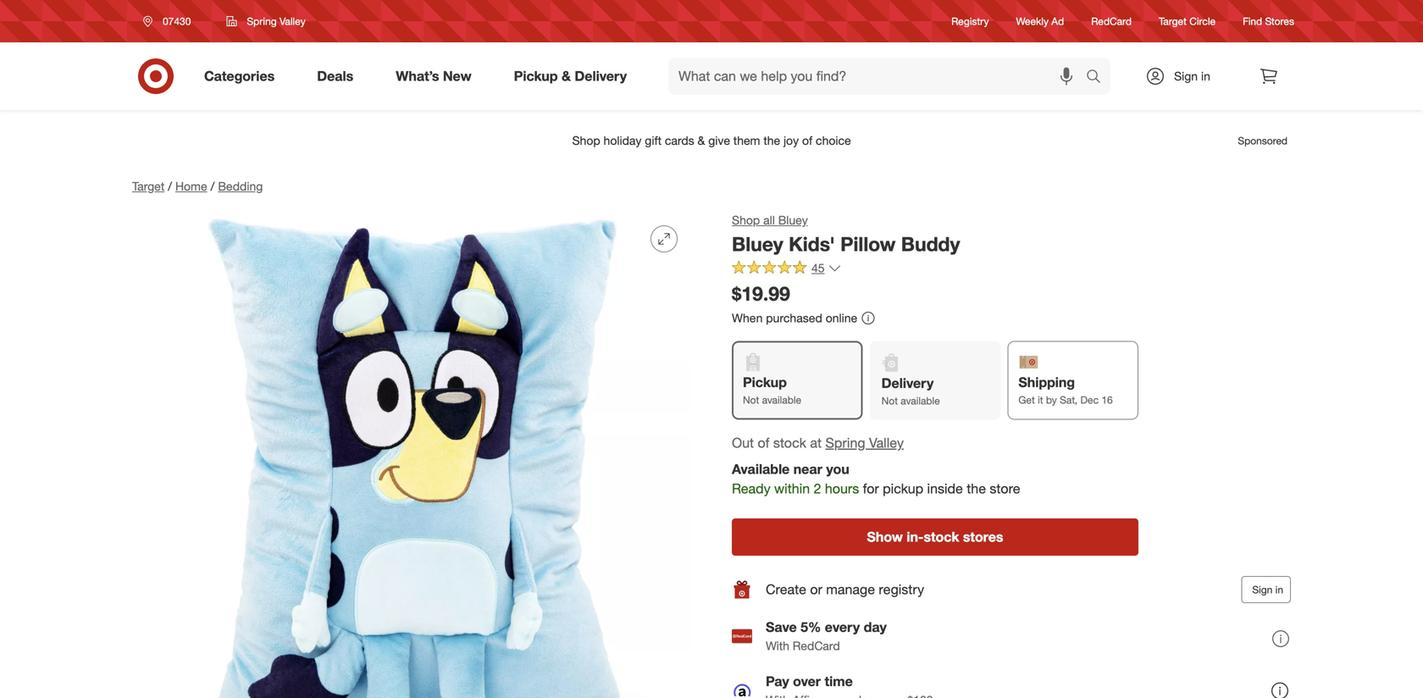 Task type: vqa. For each thing, say whether or not it's contained in the screenshot.
best-
no



Task type: describe. For each thing, give the bounding box(es) containing it.
available near you ready within 2 hours for pickup inside the store
[[732, 461, 1021, 497]]

sign inside 'link'
[[1175, 69, 1198, 83]]

new
[[443, 68, 472, 84]]

07430 button
[[132, 6, 209, 36]]

1 / from the left
[[168, 179, 172, 194]]

find stores link
[[1243, 14, 1295, 28]]

it
[[1038, 394, 1044, 406]]

pickup for &
[[514, 68, 558, 84]]

manage
[[826, 582, 875, 598]]

registry
[[879, 582, 925, 598]]

buddy
[[901, 232, 961, 256]]

ready
[[732, 480, 771, 497]]

what's
[[396, 68, 439, 84]]

you
[[827, 461, 850, 477]]

sign in button
[[1242, 576, 1291, 603]]

time
[[825, 673, 853, 690]]

categories
[[204, 68, 275, 84]]

search button
[[1079, 58, 1120, 98]]

of
[[758, 435, 770, 451]]

advertisement region
[[119, 120, 1305, 161]]

day
[[864, 619, 887, 636]]

create
[[766, 582, 807, 598]]

within
[[775, 480, 810, 497]]

stock for in-
[[924, 529, 960, 545]]

dec
[[1081, 394, 1099, 406]]

shop all bluey bluey kids' pillow buddy
[[732, 213, 961, 256]]

the
[[967, 480, 986, 497]]

spring valley button
[[826, 434, 904, 453]]

bedding link
[[218, 179, 263, 194]]

weekly ad
[[1017, 15, 1065, 27]]

45
[[812, 261, 825, 276]]

in inside button
[[1276, 584, 1284, 596]]

5%
[[801, 619, 821, 636]]

target link
[[132, 179, 165, 194]]

0 vertical spatial bluey
[[779, 213, 808, 228]]

sign in inside button
[[1253, 584, 1284, 596]]

redcard inside save 5% every day with redcard
[[793, 639, 840, 654]]

pillow
[[841, 232, 896, 256]]

circle
[[1190, 15, 1216, 27]]

pickup
[[883, 480, 924, 497]]

not for pickup
[[743, 394, 760, 406]]

not for delivery
[[882, 394, 898, 407]]

target for target circle
[[1159, 15, 1187, 27]]

sign in link
[[1131, 58, 1237, 95]]

bedding
[[218, 179, 263, 194]]

inside
[[928, 480, 963, 497]]

home link
[[175, 179, 207, 194]]

when purchased online
[[732, 311, 858, 325]]

target circle
[[1159, 15, 1216, 27]]

target / home / bedding
[[132, 179, 263, 194]]

bluey kids&#39; pillow buddy, 1 of 7 image
[[132, 212, 692, 698]]

find stores
[[1243, 15, 1295, 27]]

spring valley
[[247, 15, 306, 28]]

pickup & delivery link
[[500, 58, 648, 95]]

07430
[[163, 15, 191, 28]]

shipping
[[1019, 374, 1075, 391]]

for
[[863, 480, 879, 497]]

target circle link
[[1159, 14, 1216, 28]]

registry link
[[952, 14, 989, 28]]

online
[[826, 311, 858, 325]]

ad
[[1052, 15, 1065, 27]]

kids'
[[789, 232, 835, 256]]

1 vertical spatial spring
[[826, 435, 866, 451]]

delivery not available
[[882, 375, 940, 407]]

spring inside dropdown button
[[247, 15, 277, 28]]

what's new
[[396, 68, 472, 84]]

over
[[793, 673, 821, 690]]

1 vertical spatial valley
[[869, 435, 904, 451]]

categories link
[[190, 58, 296, 95]]

45 link
[[732, 260, 842, 279]]

pickup for not
[[743, 374, 787, 391]]

weekly ad link
[[1017, 14, 1065, 28]]

find
[[1243, 15, 1263, 27]]

save
[[766, 619, 797, 636]]

sign in inside 'link'
[[1175, 69, 1211, 83]]

sign inside button
[[1253, 584, 1273, 596]]

save 5% every day with redcard
[[766, 619, 887, 654]]

at
[[810, 435, 822, 451]]



Task type: locate. For each thing, give the bounding box(es) containing it.
1 horizontal spatial redcard
[[1092, 15, 1132, 27]]

in
[[1202, 69, 1211, 83], [1276, 584, 1284, 596]]

0 horizontal spatial valley
[[280, 15, 306, 28]]

available
[[732, 461, 790, 477]]

pickup not available
[[743, 374, 802, 406]]

not inside pickup not available
[[743, 394, 760, 406]]

delivery inside delivery not available
[[882, 375, 934, 391]]

stores
[[963, 529, 1004, 545]]

1 vertical spatial target
[[132, 179, 165, 194]]

$19.99
[[732, 282, 790, 306]]

/ right home
[[211, 179, 215, 194]]

pickup left &
[[514, 68, 558, 84]]

bluey right all at right top
[[779, 213, 808, 228]]

by
[[1047, 394, 1057, 406]]

0 horizontal spatial in
[[1202, 69, 1211, 83]]

pay
[[766, 673, 790, 690]]

0 horizontal spatial delivery
[[575, 68, 627, 84]]

/ left home
[[168, 179, 172, 194]]

valley up deals link
[[280, 15, 306, 28]]

2 / from the left
[[211, 179, 215, 194]]

1 vertical spatial sign in
[[1253, 584, 1284, 596]]

0 horizontal spatial stock
[[774, 435, 807, 451]]

stock left stores
[[924, 529, 960, 545]]

available inside pickup not available
[[762, 394, 802, 406]]

available for pickup
[[762, 394, 802, 406]]

1 vertical spatial stock
[[924, 529, 960, 545]]

stock for of
[[774, 435, 807, 451]]

in-
[[907, 529, 924, 545]]

not inside delivery not available
[[882, 394, 898, 407]]

valley inside dropdown button
[[280, 15, 306, 28]]

shipping get it by sat, dec 16
[[1019, 374, 1113, 406]]

registry
[[952, 15, 989, 27]]

available up spring valley button
[[901, 394, 940, 407]]

1 horizontal spatial sign
[[1253, 584, 1273, 596]]

0 vertical spatial sign in
[[1175, 69, 1211, 83]]

1 vertical spatial in
[[1276, 584, 1284, 596]]

when
[[732, 311, 763, 325]]

near
[[794, 461, 823, 477]]

out
[[732, 435, 754, 451]]

pickup up the of
[[743, 374, 787, 391]]

1 vertical spatial delivery
[[882, 375, 934, 391]]

weekly
[[1017, 15, 1049, 27]]

0 horizontal spatial pickup
[[514, 68, 558, 84]]

0 vertical spatial pickup
[[514, 68, 558, 84]]

not up "out"
[[743, 394, 760, 406]]

pickup inside pickup not available
[[743, 374, 787, 391]]

1 horizontal spatial valley
[[869, 435, 904, 451]]

stores
[[1266, 15, 1295, 27]]

target
[[1159, 15, 1187, 27], [132, 179, 165, 194]]

what's new link
[[382, 58, 493, 95]]

redcard down '5%'
[[793, 639, 840, 654]]

0 vertical spatial target
[[1159, 15, 1187, 27]]

1 horizontal spatial sign in
[[1253, 584, 1284, 596]]

sat,
[[1060, 394, 1078, 406]]

create or manage registry
[[766, 582, 925, 598]]

1 vertical spatial sign
[[1253, 584, 1273, 596]]

stock inside button
[[924, 529, 960, 545]]

sign
[[1175, 69, 1198, 83], [1253, 584, 1273, 596]]

out of stock at spring valley
[[732, 435, 904, 451]]

hours
[[825, 480, 859, 497]]

pickup
[[514, 68, 558, 84], [743, 374, 787, 391]]

valley up available near you ready within 2 hours for pickup inside the store on the bottom of the page
[[869, 435, 904, 451]]

redcard
[[1092, 15, 1132, 27], [793, 639, 840, 654]]

target left home
[[132, 179, 165, 194]]

available
[[762, 394, 802, 406], [901, 394, 940, 407]]

1 horizontal spatial delivery
[[882, 375, 934, 391]]

spring up categories link
[[247, 15, 277, 28]]

stock left the at
[[774, 435, 807, 451]]

0 horizontal spatial target
[[132, 179, 165, 194]]

1 horizontal spatial target
[[1159, 15, 1187, 27]]

available inside delivery not available
[[901, 394, 940, 407]]

redcard link
[[1092, 14, 1132, 28]]

/
[[168, 179, 172, 194], [211, 179, 215, 194]]

&
[[562, 68, 571, 84]]

spring valley button
[[216, 6, 317, 36]]

0 vertical spatial spring
[[247, 15, 277, 28]]

pay over time
[[766, 673, 853, 690]]

2
[[814, 480, 822, 497]]

home
[[175, 179, 207, 194]]

not up spring valley button
[[882, 394, 898, 407]]

1 horizontal spatial pickup
[[743, 374, 787, 391]]

1 horizontal spatial not
[[882, 394, 898, 407]]

0 vertical spatial redcard
[[1092, 15, 1132, 27]]

get
[[1019, 394, 1035, 406]]

spring up you
[[826, 435, 866, 451]]

all
[[764, 213, 775, 228]]

1 horizontal spatial stock
[[924, 529, 960, 545]]

delivery up spring valley button
[[882, 375, 934, 391]]

1 horizontal spatial in
[[1276, 584, 1284, 596]]

every
[[825, 619, 860, 636]]

spring
[[247, 15, 277, 28], [826, 435, 866, 451]]

bluey
[[779, 213, 808, 228], [732, 232, 784, 256]]

store
[[990, 480, 1021, 497]]

0 horizontal spatial redcard
[[793, 639, 840, 654]]

pickup & delivery
[[514, 68, 627, 84]]

16
[[1102, 394, 1113, 406]]

shop
[[732, 213, 760, 228]]

available for delivery
[[901, 394, 940, 407]]

0 horizontal spatial spring
[[247, 15, 277, 28]]

1 horizontal spatial available
[[901, 394, 940, 407]]

show
[[867, 529, 903, 545]]

1 vertical spatial redcard
[[793, 639, 840, 654]]

delivery
[[575, 68, 627, 84], [882, 375, 934, 391]]

What can we help you find? suggestions appear below search field
[[669, 58, 1091, 95]]

0 vertical spatial stock
[[774, 435, 807, 451]]

show in-stock stores button
[[732, 519, 1139, 556]]

show in-stock stores
[[867, 529, 1004, 545]]

or
[[810, 582, 823, 598]]

target left circle
[[1159, 15, 1187, 27]]

with
[[766, 639, 790, 654]]

0 vertical spatial valley
[[280, 15, 306, 28]]

0 horizontal spatial available
[[762, 394, 802, 406]]

search
[[1079, 70, 1120, 86]]

delivery right &
[[575, 68, 627, 84]]

purchased
[[766, 311, 823, 325]]

in inside 'link'
[[1202, 69, 1211, 83]]

stock
[[774, 435, 807, 451], [924, 529, 960, 545]]

0 vertical spatial sign
[[1175, 69, 1198, 83]]

1 horizontal spatial spring
[[826, 435, 866, 451]]

deals
[[317, 68, 354, 84]]

0 vertical spatial in
[[1202, 69, 1211, 83]]

1 vertical spatial bluey
[[732, 232, 784, 256]]

1 horizontal spatial /
[[211, 179, 215, 194]]

valley
[[280, 15, 306, 28], [869, 435, 904, 451]]

0 vertical spatial delivery
[[575, 68, 627, 84]]

redcard right the ad
[[1092, 15, 1132, 27]]

0 horizontal spatial sign
[[1175, 69, 1198, 83]]

bluey down all at right top
[[732, 232, 784, 256]]

0 horizontal spatial not
[[743, 394, 760, 406]]

target for target / home / bedding
[[132, 179, 165, 194]]

1 vertical spatial pickup
[[743, 374, 787, 391]]

0 horizontal spatial /
[[168, 179, 172, 194]]

0 horizontal spatial sign in
[[1175, 69, 1211, 83]]

available up the of
[[762, 394, 802, 406]]

deals link
[[303, 58, 375, 95]]



